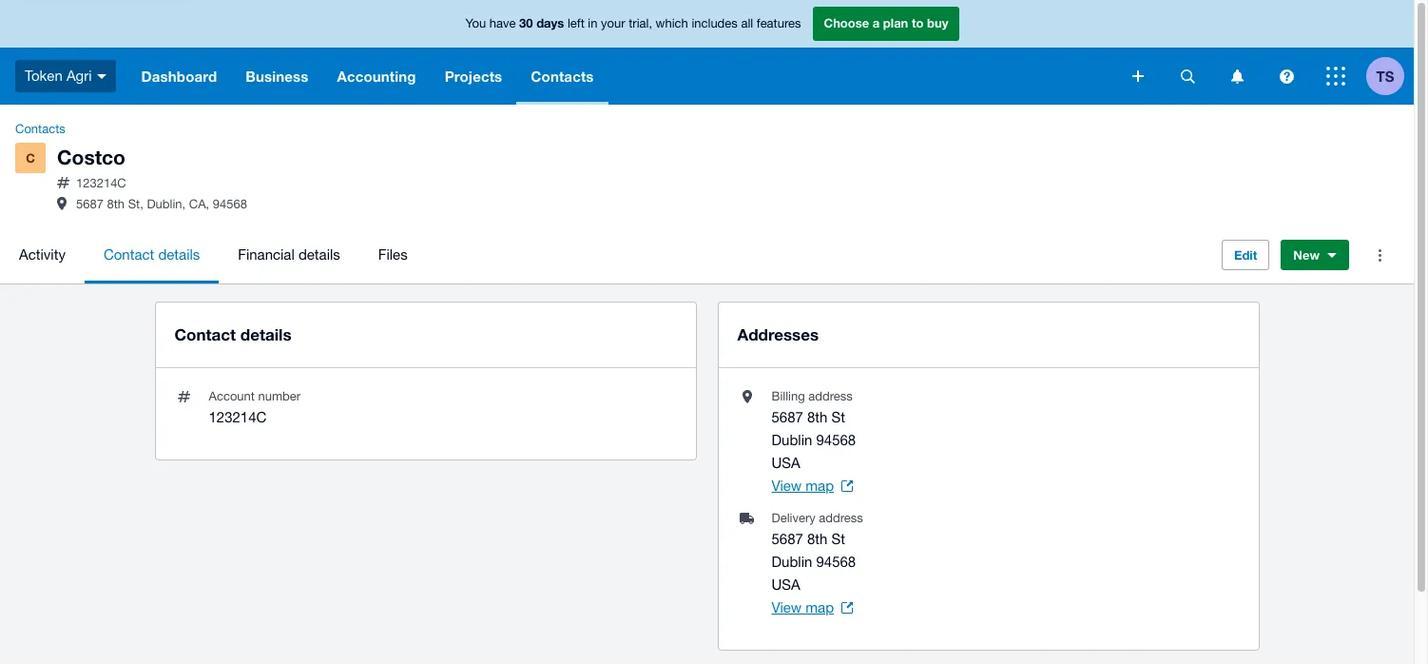 Task type: describe. For each thing, give the bounding box(es) containing it.
accounting button
[[323, 48, 431, 105]]

contact inside contact details button
[[104, 247, 154, 263]]

0 vertical spatial 8th
[[107, 197, 125, 211]]

svg image inside token agri popup button
[[97, 74, 106, 79]]

0 vertical spatial 5687
[[76, 197, 104, 211]]

dashboard
[[141, 68, 217, 85]]

financial details button
[[219, 227, 359, 284]]

st for delivery address 5687 8th st dublin 94568 usa view map
[[832, 531, 846, 547]]

30
[[520, 15, 533, 31]]

1 vertical spatial contact details
[[175, 325, 292, 345]]

financial
[[238, 247, 295, 263]]

activity button
[[0, 227, 85, 284]]

you
[[466, 16, 486, 31]]

view map link for billing address 5687 8th st dublin 94568 usa view map
[[772, 475, 853, 498]]

a
[[873, 15, 880, 31]]

123214c inside account number 123214c
[[209, 409, 267, 425]]

1 horizontal spatial svg image
[[1133, 70, 1144, 82]]

details for financial details button
[[299, 247, 340, 263]]

edit button
[[1222, 240, 1270, 270]]

files
[[378, 247, 408, 263]]

map for billing address 5687 8th st dublin 94568 usa view map
[[806, 478, 834, 494]]

activity
[[19, 247, 66, 263]]

costco
[[57, 146, 126, 169]]

ca,
[[189, 197, 209, 211]]

view for billing address 5687 8th st dublin 94568 usa view map
[[772, 478, 802, 494]]

usa for billing address 5687 8th st dublin 94568 usa view map
[[772, 455, 801, 471]]

ts
[[1377, 67, 1395, 84]]

contact details inside button
[[104, 247, 200, 263]]

view for delivery address 5687 8th st dublin 94568 usa view map
[[772, 599, 802, 616]]

address for delivery address 5687 8th st dublin 94568 usa view map
[[819, 511, 864, 525]]

5687 8th st, dublin, ca, 94568
[[76, 197, 247, 211]]

contacts for contacts dropdown button
[[531, 68, 594, 85]]

1 horizontal spatial details
[[240, 325, 292, 345]]

token agri
[[25, 67, 92, 83]]

dublin for billing address 5687 8th st dublin 94568 usa view map
[[772, 432, 813, 448]]

addresses
[[738, 325, 819, 345]]

8th for billing address 5687 8th st dublin 94568 usa view map
[[808, 409, 828, 425]]

token agri button
[[0, 48, 127, 105]]

dublin for delivery address 5687 8th st dublin 94568 usa view map
[[772, 554, 813, 570]]



Task type: locate. For each thing, give the bounding box(es) containing it.
0 vertical spatial dublin
[[772, 432, 813, 448]]

choose
[[824, 15, 870, 31]]

contacts
[[531, 68, 594, 85], [15, 122, 65, 136]]

dublin down delivery
[[772, 554, 813, 570]]

banner containing ts
[[0, 0, 1415, 105]]

1 map from the top
[[806, 478, 834, 494]]

0 horizontal spatial details
[[158, 247, 200, 263]]

8th down delivery
[[808, 531, 828, 547]]

0 vertical spatial st
[[832, 409, 846, 425]]

buy
[[928, 15, 949, 31]]

1 vertical spatial st
[[832, 531, 846, 547]]

5687 down billing
[[772, 409, 804, 425]]

94568 inside billing address 5687 8th st dublin 94568 usa view map
[[817, 432, 856, 448]]

contacts up c
[[15, 122, 65, 136]]

plan
[[884, 15, 909, 31]]

projects
[[445, 68, 503, 85]]

usa down delivery
[[772, 577, 801, 593]]

usa inside delivery address 5687 8th st dublin 94568 usa view map
[[772, 577, 801, 593]]

delivery
[[772, 511, 816, 525]]

new
[[1294, 247, 1320, 263]]

0 vertical spatial contact details
[[104, 247, 200, 263]]

94568 for delivery address 5687 8th st dublin 94568 usa view map
[[817, 554, 856, 570]]

0 vertical spatial contact
[[104, 247, 154, 263]]

account number 123214c
[[209, 389, 301, 425]]

123214c
[[76, 176, 126, 190], [209, 409, 267, 425]]

in
[[588, 16, 598, 31]]

1 vertical spatial usa
[[772, 577, 801, 593]]

2 dublin from the top
[[772, 554, 813, 570]]

billing address 5687 8th st dublin 94568 usa view map
[[772, 389, 856, 494]]

address right delivery
[[819, 511, 864, 525]]

details for contact details button
[[158, 247, 200, 263]]

1 vertical spatial 8th
[[808, 409, 828, 425]]

1 vertical spatial 94568
[[817, 432, 856, 448]]

menu
[[0, 227, 1207, 284]]

1 vertical spatial map
[[806, 599, 834, 616]]

dublin inside billing address 5687 8th st dublin 94568 usa view map
[[772, 432, 813, 448]]

94568 inside delivery address 5687 8th st dublin 94568 usa view map
[[817, 554, 856, 570]]

accounting
[[337, 68, 416, 85]]

contacts inside 'contacts' link
[[15, 122, 65, 136]]

account
[[209, 389, 255, 403]]

map
[[806, 478, 834, 494], [806, 599, 834, 616]]

menu containing activity
[[0, 227, 1207, 284]]

1 view map link from the top
[[772, 475, 853, 498]]

123214c down account in the left bottom of the page
[[209, 409, 267, 425]]

ts button
[[1367, 48, 1415, 105]]

usa up delivery
[[772, 455, 801, 471]]

new button
[[1282, 240, 1350, 270]]

0 horizontal spatial contact
[[104, 247, 154, 263]]

0 vertical spatial 94568
[[213, 197, 247, 211]]

all
[[741, 16, 754, 31]]

address right billing
[[809, 389, 853, 403]]

2 view from the top
[[772, 599, 802, 616]]

address
[[809, 389, 853, 403], [819, 511, 864, 525]]

2 map from the top
[[806, 599, 834, 616]]

business button
[[231, 48, 323, 105]]

0 horizontal spatial 123214c
[[76, 176, 126, 190]]

edit
[[1235, 247, 1258, 263]]

your
[[601, 16, 626, 31]]

94568
[[213, 197, 247, 211], [817, 432, 856, 448], [817, 554, 856, 570]]

details up number
[[240, 325, 292, 345]]

5687 for billing address 5687 8th st dublin 94568 usa view map
[[772, 409, 804, 425]]

8th inside delivery address 5687 8th st dublin 94568 usa view map
[[808, 531, 828, 547]]

st inside billing address 5687 8th st dublin 94568 usa view map
[[832, 409, 846, 425]]

token
[[25, 67, 63, 83]]

files button
[[359, 227, 427, 284]]

1 vertical spatial dublin
[[772, 554, 813, 570]]

c
[[26, 150, 35, 166]]

contacts inside contacts dropdown button
[[531, 68, 594, 85]]

1 dublin from the top
[[772, 432, 813, 448]]

billing address image
[[57, 197, 67, 210]]

1 horizontal spatial contact
[[175, 325, 236, 345]]

agri
[[66, 67, 92, 83]]

0 vertical spatial view map link
[[772, 475, 853, 498]]

8th left st,
[[107, 197, 125, 211]]

0 vertical spatial address
[[809, 389, 853, 403]]

details inside button
[[158, 247, 200, 263]]

features
[[757, 16, 801, 31]]

view inside billing address 5687 8th st dublin 94568 usa view map
[[772, 478, 802, 494]]

account number image
[[57, 177, 69, 188]]

address inside delivery address 5687 8th st dublin 94568 usa view map
[[819, 511, 864, 525]]

1 vertical spatial address
[[819, 511, 864, 525]]

have
[[490, 16, 516, 31]]

contact details up account in the left bottom of the page
[[175, 325, 292, 345]]

usa inside billing address 5687 8th st dublin 94568 usa view map
[[772, 455, 801, 471]]

5687 inside delivery address 5687 8th st dublin 94568 usa view map
[[772, 531, 804, 547]]

2 vertical spatial 5687
[[772, 531, 804, 547]]

2 vertical spatial 94568
[[817, 554, 856, 570]]

2 usa from the top
[[772, 577, 801, 593]]

1 usa from the top
[[772, 455, 801, 471]]

contacts for 'contacts' link
[[15, 122, 65, 136]]

view map link
[[772, 475, 853, 498], [772, 597, 853, 619]]

dublin
[[772, 432, 813, 448], [772, 554, 813, 570]]

actions menu image
[[1361, 236, 1399, 274]]

view
[[772, 478, 802, 494], [772, 599, 802, 616]]

choose a plan to buy
[[824, 15, 949, 31]]

address inside billing address 5687 8th st dublin 94568 usa view map
[[809, 389, 853, 403]]

2 st from the top
[[832, 531, 846, 547]]

to
[[912, 15, 924, 31]]

contacts down left
[[531, 68, 594, 85]]

you have 30 days left in your trial, which includes all features
[[466, 15, 801, 31]]

st,
[[128, 197, 143, 211]]

0 horizontal spatial svg image
[[97, 74, 106, 79]]

1 vertical spatial 123214c
[[209, 409, 267, 425]]

number
[[258, 389, 301, 403]]

5687 inside billing address 5687 8th st dublin 94568 usa view map
[[772, 409, 804, 425]]

view map link for delivery address 5687 8th st dublin 94568 usa view map
[[772, 597, 853, 619]]

details
[[158, 247, 200, 263], [299, 247, 340, 263], [240, 325, 292, 345]]

1 vertical spatial view map link
[[772, 597, 853, 619]]

svg image
[[1327, 67, 1346, 86], [1181, 69, 1195, 83], [1231, 69, 1244, 83], [1280, 69, 1294, 83]]

5687
[[76, 197, 104, 211], [772, 409, 804, 425], [772, 531, 804, 547]]

1 view from the top
[[772, 478, 802, 494]]

usa
[[772, 455, 801, 471], [772, 577, 801, 593]]

94568 for billing address 5687 8th st dublin 94568 usa view map
[[817, 432, 856, 448]]

view up delivery
[[772, 478, 802, 494]]

0 vertical spatial view
[[772, 478, 802, 494]]

dublin inside delivery address 5687 8th st dublin 94568 usa view map
[[772, 554, 813, 570]]

map for delivery address 5687 8th st dublin 94568 usa view map
[[806, 599, 834, 616]]

contacts link
[[8, 120, 73, 139]]

days
[[537, 15, 564, 31]]

123214c down costco
[[76, 176, 126, 190]]

address for billing address 5687 8th st dublin 94568 usa view map
[[809, 389, 853, 403]]

usa for delivery address 5687 8th st dublin 94568 usa view map
[[772, 577, 801, 593]]

st for billing address 5687 8th st dublin 94568 usa view map
[[832, 409, 846, 425]]

contact
[[104, 247, 154, 263], [175, 325, 236, 345]]

view inside delivery address 5687 8th st dublin 94568 usa view map
[[772, 599, 802, 616]]

projects button
[[431, 48, 517, 105]]

contact down st,
[[104, 247, 154, 263]]

0 vertical spatial map
[[806, 478, 834, 494]]

billing
[[772, 389, 805, 403]]

contact up account in the left bottom of the page
[[175, 325, 236, 345]]

details right financial
[[299, 247, 340, 263]]

dashboard link
[[127, 48, 231, 105]]

0 vertical spatial usa
[[772, 455, 801, 471]]

2 horizontal spatial details
[[299, 247, 340, 263]]

view map link up delivery
[[772, 475, 853, 498]]

left
[[568, 16, 585, 31]]

svg image
[[1133, 70, 1144, 82], [97, 74, 106, 79]]

5687 right billing address icon
[[76, 197, 104, 211]]

details down dublin,
[[158, 247, 200, 263]]

details inside button
[[299, 247, 340, 263]]

5687 for delivery address 5687 8th st dublin 94568 usa view map
[[772, 531, 804, 547]]

st
[[832, 409, 846, 425], [832, 531, 846, 547]]

view down delivery
[[772, 599, 802, 616]]

8th down addresses
[[808, 409, 828, 425]]

8th inside billing address 5687 8th st dublin 94568 usa view map
[[808, 409, 828, 425]]

includes
[[692, 16, 738, 31]]

contacts button
[[517, 48, 608, 105]]

delivery address 5687 8th st dublin 94568 usa view map
[[772, 511, 864, 616]]

map inside delivery address 5687 8th st dublin 94568 usa view map
[[806, 599, 834, 616]]

dublin,
[[147, 197, 186, 211]]

financial details
[[238, 247, 340, 263]]

1 horizontal spatial 123214c
[[209, 409, 267, 425]]

1 horizontal spatial contacts
[[531, 68, 594, 85]]

1 vertical spatial 5687
[[772, 409, 804, 425]]

1 vertical spatial view
[[772, 599, 802, 616]]

8th for delivery address 5687 8th st dublin 94568 usa view map
[[808, 531, 828, 547]]

st inside delivery address 5687 8th st dublin 94568 usa view map
[[832, 531, 846, 547]]

view map link down delivery
[[772, 597, 853, 619]]

business
[[246, 68, 309, 85]]

contact details down 5687 8th st, dublin, ca, 94568
[[104, 247, 200, 263]]

map up delivery
[[806, 478, 834, 494]]

0 vertical spatial contacts
[[531, 68, 594, 85]]

2 vertical spatial 8th
[[808, 531, 828, 547]]

1 vertical spatial contacts
[[15, 122, 65, 136]]

8th
[[107, 197, 125, 211], [808, 409, 828, 425], [808, 531, 828, 547]]

map down delivery
[[806, 599, 834, 616]]

dublin down billing
[[772, 432, 813, 448]]

0 horizontal spatial contacts
[[15, 122, 65, 136]]

contact details
[[104, 247, 200, 263], [175, 325, 292, 345]]

trial,
[[629, 16, 653, 31]]

1 vertical spatial contact
[[175, 325, 236, 345]]

map inside billing address 5687 8th st dublin 94568 usa view map
[[806, 478, 834, 494]]

contact details button
[[85, 227, 219, 284]]

2 view map link from the top
[[772, 597, 853, 619]]

banner
[[0, 0, 1415, 105]]

0 vertical spatial 123214c
[[76, 176, 126, 190]]

1 st from the top
[[832, 409, 846, 425]]

5687 down delivery
[[772, 531, 804, 547]]

which
[[656, 16, 689, 31]]



Task type: vqa. For each thing, say whether or not it's contained in the screenshot.
8th corresponding to Delivery address 5687 8th St Dublin 94568 USA View map
yes



